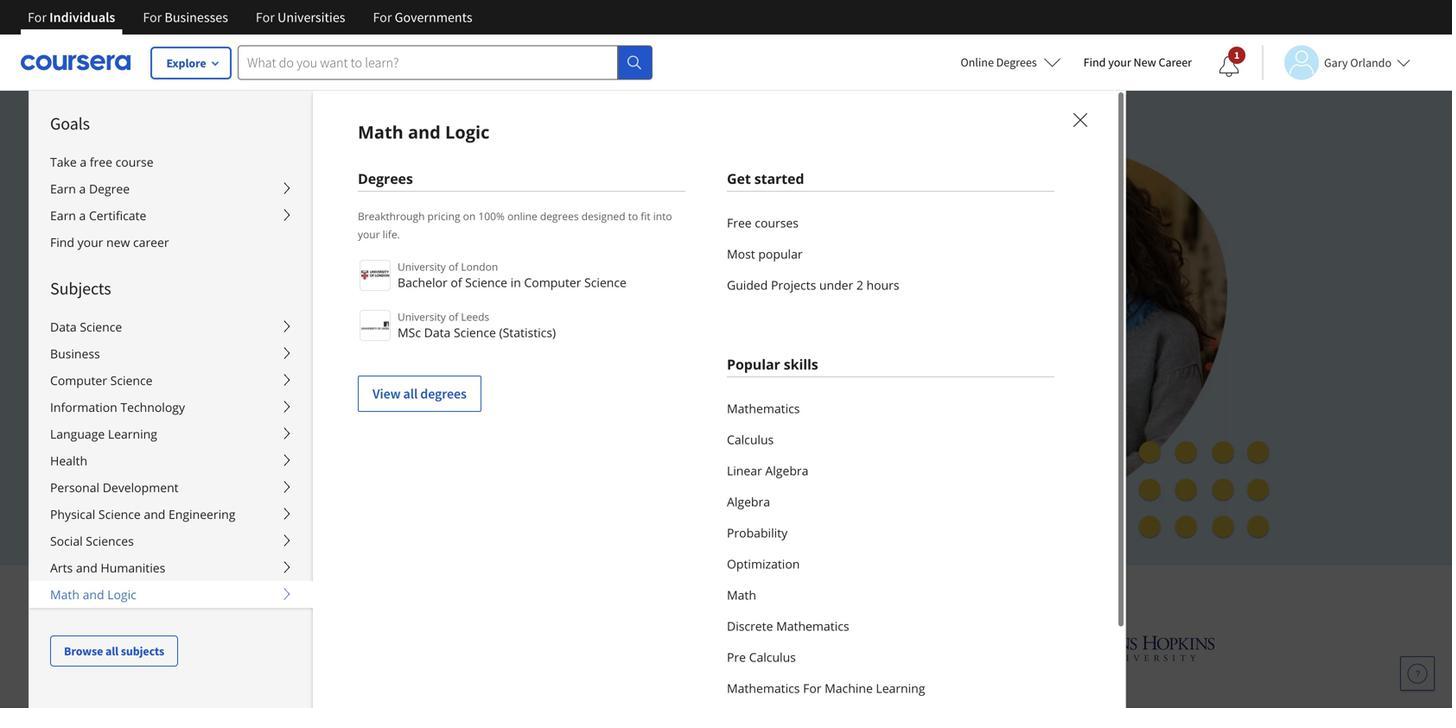 Task type: locate. For each thing, give the bounding box(es) containing it.
mathematics down pre calculus
[[727, 681, 800, 697]]

mathematics inside mathematics for machine learning link
[[727, 681, 800, 697]]

mathematics inside mathematics 'link'
[[727, 401, 800, 417]]

with
[[304, 468, 331, 484], [891, 580, 933, 608]]

take a free course link
[[29, 149, 313, 176]]

for left universities
[[256, 9, 275, 26]]

0 vertical spatial to
[[628, 209, 638, 224]]

0 vertical spatial computer
[[524, 275, 581, 291]]

data right msc
[[424, 325, 451, 341]]

earn
[[50, 181, 76, 197], [50, 208, 76, 224]]

engineering
[[169, 507, 236, 523]]

learning inside 'list'
[[876, 681, 926, 697]]

in down most
[[738, 273, 754, 299]]

0 horizontal spatial math and logic
[[50, 587, 136, 604]]

to inside "unlimited access to 7,000+ world-class courses, hands-on projects, and job-ready certificate programs—all included in your subscription"
[[379, 243, 397, 269]]

14-
[[334, 468, 352, 484]]

0 vertical spatial a
[[80, 154, 87, 170]]

your left life.
[[358, 227, 380, 242]]

list containing free courses
[[727, 208, 1055, 301]]

subjects
[[121, 644, 164, 660]]

earn inside popup button
[[50, 208, 76, 224]]

0 vertical spatial university
[[398, 260, 446, 274]]

0 vertical spatial calculus
[[727, 432, 774, 448]]

data inside dropdown button
[[50, 319, 77, 335]]

0 vertical spatial on
[[463, 209, 476, 224]]

information technology
[[50, 399, 185, 416]]

7,000+
[[402, 243, 461, 269]]

degrees
[[997, 54, 1037, 70], [358, 169, 413, 188]]

class
[[523, 243, 565, 269]]

optimization link
[[727, 549, 1055, 580]]

university
[[398, 260, 446, 274], [398, 310, 446, 324]]

physical science and engineering button
[[29, 501, 313, 528]]

1 vertical spatial computer
[[50, 373, 107, 389]]

health button
[[29, 448, 313, 475]]

0 vertical spatial day
[[297, 427, 319, 445]]

degrees
[[540, 209, 579, 224], [420, 386, 467, 403]]

information technology button
[[29, 394, 313, 421]]

for left governments
[[373, 9, 392, 26]]

a inside popup button
[[79, 208, 86, 224]]

courses
[[755, 215, 799, 231]]

on up guided
[[709, 243, 733, 269]]

0 vertical spatial degrees
[[997, 54, 1037, 70]]

earn down the "take"
[[50, 181, 76, 197]]

1 horizontal spatial in
[[738, 273, 754, 299]]

logic down humanities
[[107, 587, 136, 604]]

start 7-day free trial
[[252, 427, 378, 445]]

1 earn from the top
[[50, 181, 76, 197]]

in down world-
[[511, 275, 521, 291]]

and right arts
[[76, 560, 98, 577]]

in
[[738, 273, 754, 299], [511, 275, 521, 291]]

1 vertical spatial to
[[379, 243, 397, 269]]

degrees inside math and logic menu item
[[358, 169, 413, 188]]

a down earn a degree
[[79, 208, 86, 224]]

mathematics down leading universities and companies with coursera plus
[[777, 619, 850, 635]]

breakthrough
[[358, 209, 425, 224]]

all inside list
[[403, 386, 418, 403]]

1 horizontal spatial all
[[403, 386, 418, 403]]

on inside breakthrough pricing on 100% online degrees designed to fit into your life.
[[463, 209, 476, 224]]

university for bachelor
[[398, 260, 446, 274]]

gary orlando
[[1325, 55, 1392, 70]]

1 vertical spatial find
[[50, 234, 74, 251]]

skills
[[784, 355, 818, 374]]

1 horizontal spatial data
[[424, 325, 451, 341]]

hours
[[867, 277, 900, 294]]

a for free
[[80, 154, 87, 170]]

online
[[961, 54, 994, 70]]

your inside "unlimited access to 7,000+ world-class courses, hands-on projects, and job-ready certificate programs—all included in your subscription"
[[225, 304, 265, 330]]

development
[[103, 480, 179, 496]]

earn down earn a degree
[[50, 208, 76, 224]]

computer inside university of london bachelor of science in computer science
[[524, 275, 581, 291]]

0 horizontal spatial with
[[304, 468, 331, 484]]

for for governments
[[373, 9, 392, 26]]

certificate
[[89, 208, 146, 224]]

world-
[[466, 243, 523, 269]]

science down courses,
[[585, 275, 627, 291]]

calculus down discrete mathematics on the bottom
[[749, 650, 796, 666]]

2 vertical spatial mathematics
[[727, 681, 800, 697]]

1 vertical spatial degrees
[[358, 169, 413, 188]]

optimization
[[727, 556, 800, 573]]

on
[[463, 209, 476, 224], [709, 243, 733, 269]]

earn a degree
[[50, 181, 130, 197]]

7-
[[285, 427, 297, 445]]

day
[[297, 427, 319, 445], [352, 468, 374, 484]]

1 vertical spatial on
[[709, 243, 733, 269]]

arts and humanities
[[50, 560, 165, 577]]

and inside popup button
[[83, 587, 104, 604]]

1
[[1235, 48, 1240, 62]]

computer down class
[[524, 275, 581, 291]]

technology
[[121, 399, 185, 416]]

and up subscription
[[306, 273, 340, 299]]

1 horizontal spatial day
[[352, 468, 374, 484]]

of left london on the top left
[[449, 260, 458, 274]]

1 button
[[1205, 46, 1254, 87]]

mathematics inside discrete mathematics link
[[777, 619, 850, 635]]

in inside "unlimited access to 7,000+ world-class courses, hands-on projects, and job-ready certificate programs—all included in your subscription"
[[738, 273, 754, 299]]

university of london bachelor of science in computer science
[[398, 260, 627, 291]]

0 vertical spatial mathematics
[[727, 401, 800, 417]]

0 vertical spatial list
[[727, 208, 1055, 301]]

algebra
[[766, 463, 809, 479], [727, 494, 770, 511]]

1 vertical spatial math and logic
[[50, 587, 136, 604]]

certificate
[[434, 273, 521, 299]]

close image
[[1069, 108, 1091, 131], [1069, 108, 1091, 131], [1069, 108, 1091, 131], [1069, 108, 1091, 131], [1069, 108, 1091, 131], [1069, 108, 1091, 131]]

1 vertical spatial learning
[[876, 681, 926, 697]]

science down personal development
[[98, 507, 141, 523]]

0 vertical spatial find
[[1084, 54, 1106, 70]]

with up discrete mathematics link
[[891, 580, 933, 608]]

0 horizontal spatial logic
[[107, 587, 136, 604]]

view all degrees list
[[358, 259, 686, 412]]

1 horizontal spatial with
[[891, 580, 933, 608]]

100%
[[478, 209, 505, 224]]

1 horizontal spatial logic
[[445, 120, 490, 144]]

under
[[820, 277, 854, 294]]

learning down the pre calculus link
[[876, 681, 926, 697]]

1 vertical spatial list
[[727, 393, 1055, 709]]

computer
[[524, 275, 581, 291], [50, 373, 107, 389]]

online degrees button
[[947, 43, 1075, 81]]

start
[[252, 427, 282, 445]]

probability
[[727, 525, 788, 542]]

0 horizontal spatial computer
[[50, 373, 107, 389]]

list containing mathematics
[[727, 393, 1055, 709]]

mathematics for mathematics
[[727, 401, 800, 417]]

(statistics)
[[499, 325, 556, 341]]

degrees right view at the bottom left of the page
[[420, 386, 467, 403]]

degrees inside popup button
[[997, 54, 1037, 70]]

access
[[316, 243, 374, 269]]

and down the development
[[144, 507, 165, 523]]

orlando
[[1351, 55, 1392, 70]]

all inside button
[[105, 644, 119, 660]]

view
[[373, 386, 401, 403]]

computer down business
[[50, 373, 107, 389]]

list
[[727, 208, 1055, 301], [727, 393, 1055, 709]]

free courses link
[[727, 208, 1055, 239]]

0 horizontal spatial to
[[379, 243, 397, 269]]

your down projects,
[[225, 304, 265, 330]]

0 horizontal spatial math
[[50, 587, 80, 604]]

find inside explore menu element
[[50, 234, 74, 251]]

1 horizontal spatial free
[[727, 215, 752, 231]]

math up coursera plus image
[[358, 120, 404, 144]]

view all degrees
[[373, 386, 467, 403]]

browse
[[64, 644, 103, 660]]

0 vertical spatial logic
[[445, 120, 490, 144]]

logic
[[445, 120, 490, 144], [107, 587, 136, 604]]

1 vertical spatial a
[[79, 181, 86, 197]]

1 horizontal spatial math
[[358, 120, 404, 144]]

math and logic inside popup button
[[50, 587, 136, 604]]

math up discrete
[[727, 588, 757, 604]]

computer science
[[50, 373, 153, 389]]

on left 100%
[[463, 209, 476, 224]]

banner navigation
[[14, 0, 486, 35]]

1 vertical spatial all
[[105, 644, 119, 660]]

day right "start"
[[297, 427, 319, 445]]

2 university from the top
[[398, 310, 446, 324]]

leading
[[546, 580, 617, 608]]

1 horizontal spatial degrees
[[997, 54, 1037, 70]]

business button
[[29, 341, 313, 367]]

2 vertical spatial a
[[79, 208, 86, 224]]

free up most
[[727, 215, 752, 231]]

algebra link
[[727, 487, 1055, 518]]

explore
[[166, 55, 206, 71]]

0 horizontal spatial free
[[322, 427, 348, 445]]

math and logic down what do you want to learn? text field
[[358, 120, 490, 144]]

and inside "unlimited access to 7,000+ world-class courses, hands-on projects, and job-ready certificate programs—all included in your subscription"
[[306, 273, 340, 299]]

math down arts
[[50, 587, 80, 604]]

2 list from the top
[[727, 393, 1055, 709]]

computer science button
[[29, 367, 313, 394]]

degrees right online at the top left
[[540, 209, 579, 224]]

life.
[[383, 227, 400, 242]]

of inside university of leeds msc data science (statistics)
[[449, 310, 458, 324]]

for left machine
[[803, 681, 822, 697]]

for left individuals
[[28, 9, 47, 26]]

find down earn a certificate
[[50, 234, 74, 251]]

a left free
[[80, 154, 87, 170]]

1 vertical spatial degrees
[[420, 386, 467, 403]]

your left new
[[1109, 54, 1132, 70]]

/month, cancel anytime
[[246, 388, 390, 404]]

1 horizontal spatial learning
[[876, 681, 926, 697]]

with left 14-
[[304, 468, 331, 484]]

a left degree
[[79, 181, 86, 197]]

data science button
[[29, 314, 313, 341]]

algebra right linear
[[766, 463, 809, 479]]

mathematics down popular skills
[[727, 401, 800, 417]]

1 horizontal spatial on
[[709, 243, 733, 269]]

1 horizontal spatial find
[[1084, 54, 1106, 70]]

1 vertical spatial day
[[352, 468, 374, 484]]

university inside university of leeds msc data science (statistics)
[[398, 310, 446, 324]]

on inside "unlimited access to 7,000+ world-class courses, hands-on projects, and job-ready certificate programs—all included in your subscription"
[[709, 243, 733, 269]]

and inside popup button
[[76, 560, 98, 577]]

1 horizontal spatial math and logic
[[358, 120, 490, 144]]

a inside dropdown button
[[79, 181, 86, 197]]

0 vertical spatial with
[[304, 468, 331, 484]]

of left 'leeds'
[[449, 310, 458, 324]]

0 horizontal spatial degrees
[[358, 169, 413, 188]]

free left trial
[[322, 427, 348, 445]]

all for subjects
[[105, 644, 119, 660]]

all right "browse"
[[105, 644, 119, 660]]

most
[[727, 246, 755, 262]]

degrees up breakthrough
[[358, 169, 413, 188]]

and down what do you want to learn? text field
[[408, 120, 441, 144]]

of down london on the top left
[[451, 275, 462, 291]]

free courses
[[727, 215, 799, 231]]

0 horizontal spatial on
[[463, 209, 476, 224]]

anytime
[[339, 388, 390, 404]]

close image
[[1069, 108, 1091, 131], [1069, 108, 1091, 131], [1069, 108, 1091, 131], [1069, 108, 1091, 131], [1069, 108, 1091, 131], [1069, 108, 1091, 131], [1070, 109, 1092, 131]]

logic down what do you want to learn? text field
[[445, 120, 490, 144]]

free inside math and logic menu item
[[727, 215, 752, 231]]

2 earn from the top
[[50, 208, 76, 224]]

courses,
[[570, 243, 644, 269]]

0 vertical spatial learning
[[108, 426, 157, 443]]

0 vertical spatial all
[[403, 386, 418, 403]]

popular
[[759, 246, 803, 262]]

mathematics for mathematics for machine learning
[[727, 681, 800, 697]]

free inside button
[[322, 427, 348, 445]]

math and logic down arts and humanities
[[50, 587, 136, 604]]

math link
[[727, 580, 1055, 611]]

0 horizontal spatial degrees
[[420, 386, 467, 403]]

designed
[[582, 209, 626, 224]]

fit
[[641, 209, 651, 224]]

university of leeds logo image
[[360, 310, 391, 342]]

earn for earn a degree
[[50, 181, 76, 197]]

science up information technology in the left bottom of the page
[[110, 373, 153, 389]]

1 vertical spatial logic
[[107, 587, 136, 604]]

linear algebra
[[727, 463, 809, 479]]

businesses
[[165, 9, 228, 26]]

discrete
[[727, 619, 773, 635]]

day left money-
[[352, 468, 374, 484]]

university inside university of london bachelor of science in computer science
[[398, 260, 446, 274]]

social sciences button
[[29, 528, 313, 555]]

learning inside dropdown button
[[108, 426, 157, 443]]

your
[[1109, 54, 1132, 70], [358, 227, 380, 242], [77, 234, 103, 251], [225, 304, 265, 330]]

1 vertical spatial free
[[322, 427, 348, 445]]

new
[[106, 234, 130, 251]]

university up msc
[[398, 310, 446, 324]]

0 vertical spatial earn
[[50, 181, 76, 197]]

university of michigan image
[[713, 625, 758, 673]]

What do you want to learn? text field
[[238, 45, 618, 80]]

all right view at the bottom left of the page
[[403, 386, 418, 403]]

your left the new
[[77, 234, 103, 251]]

0 horizontal spatial in
[[511, 275, 521, 291]]

get
[[727, 169, 751, 188]]

help center image
[[1408, 664, 1428, 685]]

and down optimization
[[738, 580, 775, 608]]

None search field
[[238, 45, 653, 80]]

0 vertical spatial math and logic
[[358, 120, 490, 144]]

degrees right online
[[997, 54, 1037, 70]]

0 vertical spatial free
[[727, 215, 752, 231]]

0 horizontal spatial learning
[[108, 426, 157, 443]]

to down life.
[[379, 243, 397, 269]]

algebra down linear
[[727, 494, 770, 511]]

1 horizontal spatial computer
[[524, 275, 581, 291]]

to left fit on the left of the page
[[628, 209, 638, 224]]

0 horizontal spatial find
[[50, 234, 74, 251]]

for left businesses
[[143, 9, 162, 26]]

1 vertical spatial university
[[398, 310, 446, 324]]

list for popular skills
[[727, 393, 1055, 709]]

1 horizontal spatial degrees
[[540, 209, 579, 224]]

/month,
[[246, 388, 295, 404]]

university of london logo image
[[360, 260, 391, 291]]

0 vertical spatial degrees
[[540, 209, 579, 224]]

1 vertical spatial mathematics
[[777, 619, 850, 635]]

0 horizontal spatial data
[[50, 319, 77, 335]]

of
[[449, 260, 458, 274], [451, 275, 462, 291], [449, 310, 458, 324]]

university up bachelor
[[398, 260, 446, 274]]

learning down information technology in the left bottom of the page
[[108, 426, 157, 443]]

science down 'leeds'
[[454, 325, 496, 341]]

and down arts and humanities
[[83, 587, 104, 604]]

1 vertical spatial earn
[[50, 208, 76, 224]]

0 horizontal spatial all
[[105, 644, 119, 660]]

find left new
[[1084, 54, 1106, 70]]

1 horizontal spatial to
[[628, 209, 638, 224]]

1 university from the top
[[398, 260, 446, 274]]

0 horizontal spatial day
[[297, 427, 319, 445]]

calculus up linear
[[727, 432, 774, 448]]

find for find your new career
[[1084, 54, 1106, 70]]

1 list from the top
[[727, 208, 1055, 301]]

for for universities
[[256, 9, 275, 26]]

free
[[727, 215, 752, 231], [322, 427, 348, 445]]

earn inside dropdown button
[[50, 181, 76, 197]]

data up business
[[50, 319, 77, 335]]



Task type: vqa. For each thing, say whether or not it's contained in the screenshot.
to
yes



Task type: describe. For each thing, give the bounding box(es) containing it.
pricing
[[428, 209, 460, 224]]

university of leeds msc data science (statistics)
[[398, 310, 556, 341]]

logic inside math and logic menu item
[[445, 120, 490, 144]]

for governments
[[373, 9, 473, 26]]

earn a degree button
[[29, 176, 313, 202]]

to inside breakthrough pricing on 100% online degrees designed to fit into your life.
[[628, 209, 638, 224]]

goals
[[50, 113, 90, 134]]

universities
[[278, 9, 345, 26]]

get started
[[727, 169, 804, 188]]

included
[[657, 273, 733, 299]]

your inside breakthrough pricing on 100% online degrees designed to fit into your life.
[[358, 227, 380, 242]]

math and logic group
[[29, 90, 1127, 709]]

science inside university of leeds msc data science (statistics)
[[454, 325, 496, 341]]

personal development button
[[29, 475, 313, 501]]

of for of
[[449, 260, 458, 274]]

day inside button
[[297, 427, 319, 445]]

business
[[50, 346, 100, 362]]

computer inside popup button
[[50, 373, 107, 389]]

programs—all
[[526, 273, 652, 299]]

msc
[[398, 325, 421, 341]]

personal
[[50, 480, 99, 496]]

explore button
[[151, 48, 231, 79]]

projects
[[771, 277, 816, 294]]

universities
[[622, 580, 733, 608]]

individuals
[[49, 9, 115, 26]]

show notifications image
[[1219, 56, 1240, 77]]

coursera image
[[21, 49, 131, 76]]

leeds
[[461, 310, 490, 324]]

science inside popup button
[[110, 373, 153, 389]]

unlimited
[[225, 243, 312, 269]]

a for degree
[[79, 181, 86, 197]]

mathematics link
[[727, 393, 1055, 425]]

1 vertical spatial calculus
[[749, 650, 796, 666]]

explore menu element
[[29, 91, 313, 667]]

trial
[[351, 427, 378, 445]]

breakthrough pricing on 100% online degrees designed to fit into your life.
[[358, 209, 672, 242]]

calculus link
[[727, 425, 1055, 456]]

science down london on the top left
[[465, 275, 508, 291]]

mathematics for machine learning
[[727, 681, 926, 697]]

degrees inside breakthrough pricing on 100% online degrees designed to fit into your life.
[[540, 209, 579, 224]]

list for get started
[[727, 208, 1055, 301]]

with inside 'button'
[[304, 468, 331, 484]]

take a free course
[[50, 154, 154, 170]]

guided projects under 2 hours link
[[727, 270, 1055, 301]]

popular skills
[[727, 355, 818, 374]]

information
[[50, 399, 117, 416]]

day inside 'button'
[[352, 468, 374, 484]]

arts and humanities button
[[29, 555, 313, 582]]

earn a certificate
[[50, 208, 146, 224]]

back
[[422, 468, 451, 484]]

university for msc
[[398, 310, 446, 324]]

course
[[116, 154, 154, 170]]

discrete mathematics
[[727, 619, 850, 635]]

and inside menu item
[[408, 120, 441, 144]]

all for degrees
[[403, 386, 418, 403]]

earn for earn a certificate
[[50, 208, 76, 224]]

data inside university of leeds msc data science (statistics)
[[424, 325, 451, 341]]

machine
[[825, 681, 873, 697]]

your inside find your new career link
[[77, 234, 103, 251]]

governments
[[395, 9, 473, 26]]

pre
[[727, 650, 746, 666]]

degree
[[89, 181, 130, 197]]

probability link
[[727, 518, 1055, 549]]

for individuals
[[28, 9, 115, 26]]

for for individuals
[[28, 9, 47, 26]]

university of illinois at urbana-champaign image
[[237, 635, 372, 663]]

health
[[50, 453, 87, 469]]

2
[[857, 277, 864, 294]]

linear
[[727, 463, 762, 479]]

london
[[461, 260, 498, 274]]

1 vertical spatial algebra
[[727, 494, 770, 511]]

of for data
[[449, 310, 458, 324]]

projects,
[[225, 273, 301, 299]]

pre calculus
[[727, 650, 796, 666]]

math and logic menu item
[[312, 90, 1126, 709]]

a for certificate
[[79, 208, 86, 224]]

find your new career link
[[29, 229, 313, 256]]

2 horizontal spatial math
[[727, 588, 757, 604]]

subscription
[[270, 304, 380, 330]]

language
[[50, 426, 105, 443]]

hands-
[[649, 243, 709, 269]]

for businesses
[[143, 9, 228, 26]]

popular
[[727, 355, 781, 374]]

companies
[[780, 580, 886, 608]]

online
[[507, 209, 538, 224]]

1 vertical spatial with
[[891, 580, 933, 608]]

bachelor
[[398, 275, 448, 291]]

logic inside 'math and logic' popup button
[[107, 587, 136, 604]]

johns hopkins university image
[[1051, 633, 1216, 665]]

started
[[755, 169, 804, 188]]

coursera
[[938, 580, 1027, 608]]

ready
[[379, 273, 429, 299]]

cancel
[[298, 388, 336, 404]]

view all degrees link
[[358, 376, 481, 412]]

mathematics for machine learning link
[[727, 674, 1055, 705]]

gary orlando button
[[1262, 45, 1411, 80]]

math inside popup button
[[50, 587, 80, 604]]

0 vertical spatial algebra
[[766, 463, 809, 479]]

/year with 14-day money-back guarantee button
[[225, 467, 516, 485]]

science up business
[[80, 319, 122, 335]]

in inside university of london bachelor of science in computer science
[[511, 275, 521, 291]]

and inside dropdown button
[[144, 507, 165, 523]]

sciences
[[86, 533, 134, 550]]

find your new career
[[50, 234, 169, 251]]

for inside 'list'
[[803, 681, 822, 697]]

humanities
[[101, 560, 165, 577]]

guarantee
[[454, 468, 516, 484]]

find for find your new career
[[50, 234, 74, 251]]

gary
[[1325, 55, 1348, 70]]

new
[[1134, 54, 1157, 70]]

math and logic inside menu item
[[358, 120, 490, 144]]

discrete mathematics link
[[727, 611, 1055, 642]]

language learning button
[[29, 421, 313, 448]]

job-
[[344, 273, 379, 299]]

browse all subjects button
[[50, 636, 178, 667]]

find your new career link
[[1075, 52, 1201, 73]]

your inside find your new career link
[[1109, 54, 1132, 70]]

most popular
[[727, 246, 803, 262]]

for for businesses
[[143, 9, 162, 26]]

/year
[[269, 468, 300, 484]]

coursera plus image
[[225, 162, 488, 188]]

degrees inside list
[[420, 386, 467, 403]]



